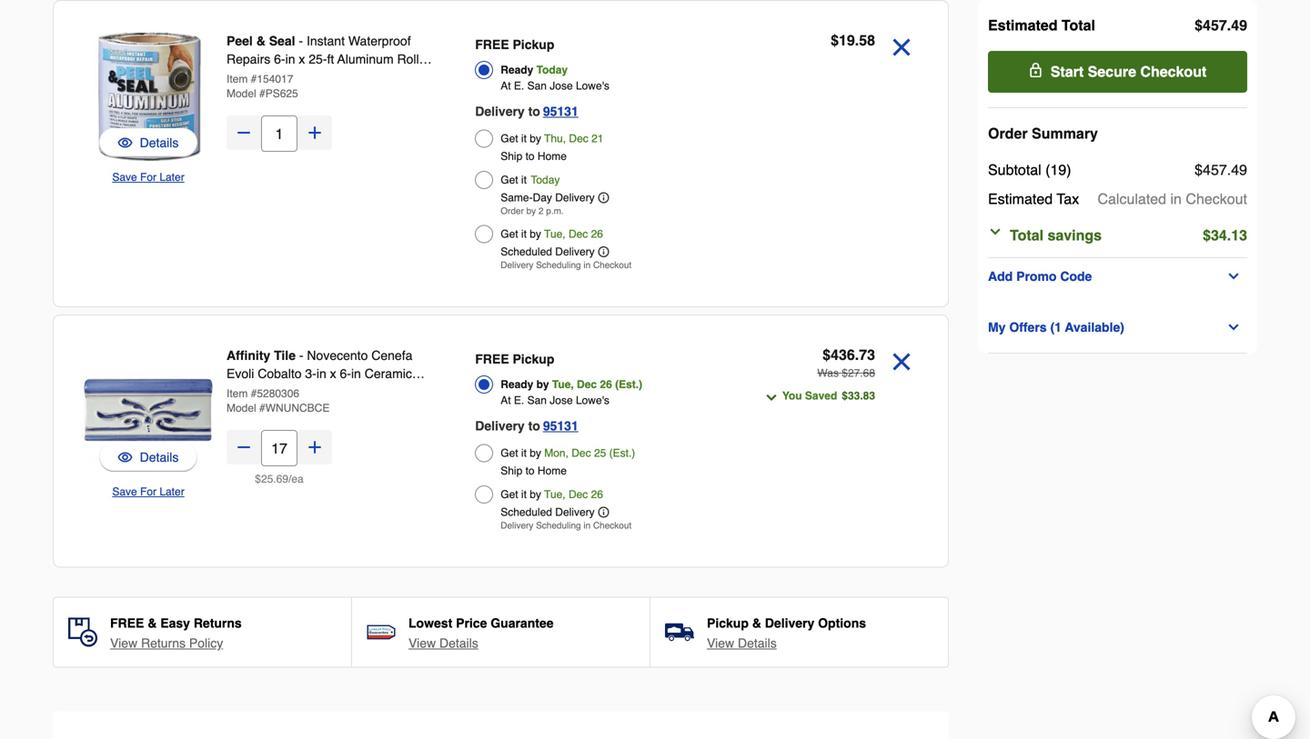 Task type: vqa. For each thing, say whether or not it's contained in the screenshot.
Repair
no



Task type: locate. For each thing, give the bounding box(es) containing it.
1 save from the top
[[112, 171, 137, 184]]

2 view from the left
[[409, 637, 436, 651]]

1 horizontal spatial view details link
[[707, 635, 777, 653]]

lowe's
[[576, 80, 610, 92], [576, 395, 610, 407]]

1 delivery to 95131 from the top
[[475, 104, 579, 119]]

Stepper number input field with increment and decrement buttons number field
[[261, 116, 298, 152], [261, 430, 298, 467]]

view inside pickup & delivery options view details
[[707, 637, 735, 651]]

get for 1st info image from the bottom
[[501, 489, 518, 501]]

ship up get it today
[[501, 150, 523, 163]]

1 scheduled delivery from the top
[[501, 246, 595, 258]]

save for later button
[[112, 168, 184, 187], [112, 483, 184, 501]]

plus image
[[306, 124, 324, 142], [306, 439, 324, 457]]

1 vertical spatial plus image
[[306, 439, 324, 457]]

1 vertical spatial item
[[227, 388, 248, 400]]

delivery scheduling in checkout
[[501, 260, 632, 271], [501, 521, 632, 532]]

2 ship to home from the top
[[501, 465, 567, 478]]

free up ready today
[[475, 37, 509, 52]]

19
[[839, 32, 855, 49]]

scheduled down the order by 2 p.m.
[[501, 246, 552, 258]]

chevron down image
[[988, 225, 1003, 239], [1227, 269, 1242, 284], [1227, 320, 1242, 335], [764, 391, 779, 405]]

get left 'mon,'
[[501, 447, 518, 460]]

x inside instant waterproof repairs 6-in x 25-ft aluminum roll flashing
[[299, 52, 305, 66]]

3 get from the top
[[501, 228, 518, 241]]

1 vertical spatial delivery to 95131
[[475, 419, 579, 434]]

p.m.
[[546, 206, 564, 217]]

$ 457 . 49
[[1195, 17, 1248, 34], [1195, 162, 1248, 178]]

stepper number input field with increment and decrement buttons number field down #ps625
[[261, 116, 298, 152]]

2 model from the top
[[227, 402, 256, 415]]

0 horizontal spatial returns
[[141, 637, 186, 651]]

at for novecento cenefa evoli cobalto 3-in x 6-in ceramic bullnose tile (0.1-sq. ft/ piece)
[[501, 395, 511, 407]]

save for later button down quickview image
[[112, 483, 184, 501]]

plus image for 1st "stepper number input field with increment and decrement buttons" number field from the top
[[306, 124, 324, 142]]

lowe's for novecento cenefa evoli cobalto 3-in x 6-in ceramic bullnose tile (0.1-sq. ft/ piece)
[[576, 395, 610, 407]]

san for novecento cenefa evoli cobalto 3-in x 6-in ceramic bullnose tile (0.1-sq. ft/ piece)
[[527, 395, 547, 407]]

in up the (0.1- on the bottom left of page
[[317, 367, 326, 381]]

item
[[227, 73, 248, 86], [227, 388, 248, 400]]

dec up get it by mon, dec 25 (est.)
[[577, 379, 597, 391]]

1 457 from the top
[[1203, 17, 1228, 34]]

it up same-
[[521, 174, 527, 187]]

free
[[475, 37, 509, 52], [475, 352, 509, 367], [110, 617, 144, 631]]

item down evoli
[[227, 388, 248, 400]]

2 lowe's from the top
[[576, 395, 610, 407]]

at e. san jose lowe's down 'ready by tue, dec 26 (est.)'
[[501, 395, 610, 407]]

details button
[[99, 128, 197, 157], [118, 134, 179, 152], [99, 443, 197, 472], [118, 449, 179, 467]]

save down quickview image
[[112, 486, 137, 499]]

save for later button down quickview icon
[[112, 168, 184, 187]]

view details link
[[409, 635, 479, 653], [707, 635, 777, 653]]

0 vertical spatial home
[[538, 150, 567, 163]]

get left 'thu,'
[[501, 132, 518, 145]]

tile
[[274, 349, 296, 363], [279, 385, 299, 400]]

scheduled delivery
[[501, 246, 595, 258], [501, 506, 595, 519]]

plus image for first "stepper number input field with increment and decrement buttons" number field from the bottom of the page
[[306, 439, 324, 457]]

2 $ 457 . 49 from the top
[[1195, 162, 1248, 178]]

5 it from the top
[[521, 489, 527, 501]]

save for bullnose
[[112, 486, 137, 499]]

1 free pickup from the top
[[475, 37, 555, 52]]

1 vertical spatial san
[[527, 395, 547, 407]]

minus image down bullnose
[[235, 439, 253, 457]]

item for flashing
[[227, 73, 248, 86]]

model down flashing
[[227, 87, 256, 100]]

model inside item #154017 model #ps625
[[227, 87, 256, 100]]

easy
[[160, 617, 190, 631]]

1 get it by tue, dec 26 from the top
[[501, 228, 603, 241]]

at down ready today
[[501, 80, 511, 92]]

& inside pickup & delivery options view details
[[752, 617, 762, 631]]

for down novecento cenefa evoli cobalto 3-in x 6-in ceramic bullnose tile (0.1-sq. ft/ piece) image
[[140, 486, 157, 499]]

13
[[1232, 227, 1248, 244]]

checkout
[[1141, 63, 1207, 80], [1186, 191, 1248, 208], [593, 260, 632, 271], [593, 521, 632, 532]]

dec down get it by mon, dec 25 (est.)
[[569, 489, 588, 501]]

0 vertical spatial delivery to 95131
[[475, 104, 579, 119]]

ready for ceramic
[[501, 379, 534, 391]]

1 san from the top
[[527, 80, 547, 92]]

order by 2 p.m.
[[501, 206, 564, 217]]

2 jose from the top
[[550, 395, 573, 407]]

chevron down image for add promo code
[[1227, 269, 1242, 284]]

0 horizontal spatial view
[[110, 637, 138, 651]]

summary
[[1032, 125, 1098, 142]]

2 horizontal spatial view
[[707, 637, 735, 651]]

save for later down quickview image
[[112, 486, 184, 499]]

get down get it by mon, dec 25 (est.)
[[501, 489, 518, 501]]

x left 25-
[[299, 52, 305, 66]]

1 plus image from the top
[[306, 124, 324, 142]]

1 vertical spatial ship
[[501, 465, 523, 478]]

1 minus image from the top
[[235, 124, 253, 142]]

2 stepper number input field with increment and decrement buttons number field from the top
[[261, 430, 298, 467]]

6- down "novecento" at the top left
[[340, 367, 351, 381]]

it
[[521, 132, 527, 145], [521, 174, 527, 187], [521, 228, 527, 241], [521, 447, 527, 460], [521, 489, 527, 501]]

2 e. from the top
[[514, 395, 524, 407]]

1 lowe's from the top
[[576, 80, 610, 92]]

$ 34 . 13
[[1203, 227, 1248, 244]]

0 horizontal spatial 6-
[[274, 52, 285, 66]]

dec right 'mon,'
[[572, 447, 591, 460]]

to up get it today
[[526, 150, 535, 163]]

save for later down quickview icon
[[112, 171, 184, 184]]

pickup
[[513, 37, 555, 52], [513, 352, 555, 367], [707, 617, 749, 631]]

49 for estimated total
[[1232, 17, 1248, 34]]

1 vertical spatial free pickup
[[475, 352, 555, 367]]

view inside the lowest price guarantee view details
[[409, 637, 436, 651]]

view inside free & easy returns view returns policy
[[110, 637, 138, 651]]

0 horizontal spatial x
[[299, 52, 305, 66]]

0 vertical spatial plus image
[[306, 124, 324, 142]]

6-
[[274, 52, 285, 66], [340, 367, 351, 381]]

model inside item #5280306 model #wnuncbce
[[227, 402, 256, 415]]

2 scheduled delivery from the top
[[501, 506, 595, 519]]

1 option group from the top
[[475, 32, 728, 276]]

0 vertical spatial for
[[140, 171, 157, 184]]

2 minus image from the top
[[235, 439, 253, 457]]

estimated down subtotal
[[988, 191, 1053, 208]]

$ 457 . 49 for total
[[1195, 17, 1248, 34]]

0 horizontal spatial view details link
[[409, 635, 479, 653]]

1 vertical spatial 95131
[[543, 419, 579, 434]]

1 ship from the top
[[501, 150, 523, 163]]

view for pickup & delivery options view details
[[707, 637, 735, 651]]

delivery to 95131 up get it by thu, dec 21
[[475, 104, 579, 119]]

1 scheduling from the top
[[536, 260, 581, 271]]

0 vertical spatial info image
[[599, 247, 609, 258]]

in down "seal"
[[285, 52, 295, 66]]

total
[[1062, 17, 1096, 34], [1010, 227, 1044, 244]]

457
[[1203, 17, 1228, 34], [1203, 162, 1228, 178]]

checkout right secure
[[1141, 63, 1207, 80]]

1 view from the left
[[110, 637, 138, 651]]

instant
[[307, 34, 345, 48]]

2 for from the top
[[140, 486, 157, 499]]

1 vertical spatial at
[[501, 395, 511, 407]]

estimated
[[988, 17, 1058, 34], [988, 191, 1053, 208]]

2 get it by tue, dec 26 from the top
[[501, 489, 603, 501]]

2 get from the top
[[501, 174, 518, 187]]

scheduled delivery down 'mon,'
[[501, 506, 595, 519]]

save for flashing
[[112, 171, 137, 184]]

order summary
[[988, 125, 1098, 142]]

- right "seal"
[[299, 34, 303, 48]]

save
[[112, 171, 137, 184], [112, 486, 137, 499]]

2 option group from the top
[[475, 347, 728, 537]]

2 san from the top
[[527, 395, 547, 407]]

minus image for first "stepper number input field with increment and decrement buttons" number field from the bottom of the page
[[235, 439, 253, 457]]

1 vertical spatial minus image
[[235, 439, 253, 457]]

same-day delivery
[[501, 192, 595, 204]]

by down the order by 2 p.m.
[[530, 228, 541, 241]]

lowe's for instant waterproof repairs 6-in x 25-ft aluminum roll flashing
[[576, 80, 610, 92]]

2 vertical spatial free
[[110, 617, 144, 631]]

1 vertical spatial 49
[[1232, 162, 1248, 178]]

ship to home down 'mon,'
[[501, 465, 567, 478]]

x up sq.
[[330, 367, 336, 381]]

- up cobalto
[[299, 349, 304, 363]]

in
[[285, 52, 295, 66], [1171, 191, 1182, 208], [584, 260, 591, 271], [317, 367, 326, 381], [351, 367, 361, 381], [584, 521, 591, 532]]

0 vertical spatial lowe's
[[576, 80, 610, 92]]

1 view details link from the left
[[409, 635, 479, 653]]

1 95131 from the top
[[543, 104, 579, 119]]

info image down get it by mon, dec 25 (est.)
[[599, 507, 609, 518]]

plus image down #wnuncbce
[[306, 439, 324, 457]]

0 horizontal spatial order
[[501, 206, 524, 217]]

view for free & easy returns view returns policy
[[110, 637, 138, 651]]

1 vertical spatial -
[[299, 349, 304, 363]]

2 save from the top
[[112, 486, 137, 499]]

2 save for later from the top
[[112, 486, 184, 499]]

total down estimated tax at the right top
[[1010, 227, 1044, 244]]

1 later from the top
[[160, 171, 184, 184]]

secure image
[[1029, 63, 1044, 77]]

for down instant waterproof repairs 6-in x 25-ft aluminum roll flashing image
[[140, 171, 157, 184]]

0 vertical spatial free
[[475, 37, 509, 52]]

0 vertical spatial later
[[160, 171, 184, 184]]

0 vertical spatial estimated
[[988, 17, 1058, 34]]

1 vertical spatial 6-
[[340, 367, 351, 381]]

get it by tue, dec 26 down the "p.m."
[[501, 228, 603, 241]]

2 scheduling from the top
[[536, 521, 581, 532]]

jose down ready today
[[550, 80, 573, 92]]

at
[[501, 80, 511, 92], [501, 395, 511, 407]]

2 457 from the top
[[1203, 162, 1228, 178]]

add promo code link
[[988, 266, 1248, 288]]

scheduled down 'mon,'
[[501, 506, 552, 519]]

view details link for view
[[707, 635, 777, 653]]

1 jose from the top
[[550, 80, 573, 92]]

free for roll
[[475, 37, 509, 52]]

$
[[1195, 17, 1203, 34], [831, 32, 839, 49], [1195, 162, 1203, 178], [1203, 227, 1211, 244], [823, 347, 831, 364], [842, 367, 848, 380], [842, 390, 848, 403], [255, 473, 261, 486]]

1 save for later from the top
[[112, 171, 184, 184]]

#wnuncbce
[[259, 402, 330, 415]]

save down quickview icon
[[112, 171, 137, 184]]

view
[[110, 637, 138, 651], [409, 637, 436, 651], [707, 637, 735, 651]]

dec left 21
[[569, 132, 589, 145]]

1 estimated from the top
[[988, 17, 1058, 34]]

1 horizontal spatial view
[[409, 637, 436, 651]]

1 vertical spatial total
[[1010, 227, 1044, 244]]

offers
[[1010, 320, 1047, 335]]

ready for roll
[[501, 64, 534, 76]]

0 vertical spatial san
[[527, 80, 547, 92]]

san down ready today
[[527, 80, 547, 92]]

0 vertical spatial order
[[988, 125, 1028, 142]]

ship for novecento cenefa evoli cobalto 3-in x 6-in ceramic bullnose tile (0.1-sq. ft/ piece)
[[501, 465, 523, 478]]

subtotal
[[988, 162, 1042, 178]]

1 vertical spatial pickup
[[513, 352, 555, 367]]

scheduled delivery down 2
[[501, 246, 595, 258]]

$ up the was
[[823, 347, 831, 364]]

1 vertical spatial save for later button
[[112, 483, 184, 501]]

0 vertical spatial at
[[501, 80, 511, 92]]

1 for from the top
[[140, 171, 157, 184]]

& left the 'easy'
[[148, 617, 157, 631]]

sq.
[[329, 385, 346, 400]]

1 item from the top
[[227, 73, 248, 86]]

jose
[[550, 80, 573, 92], [550, 395, 573, 407]]

0 vertical spatial jose
[[550, 80, 573, 92]]

1 - from the top
[[299, 34, 303, 48]]

free pickup for roll
[[475, 37, 555, 52]]

seal
[[269, 34, 295, 48]]

95131 button
[[543, 101, 579, 122], [543, 415, 579, 437]]

checkout inside "button"
[[1141, 63, 1207, 80]]

ship
[[501, 150, 523, 163], [501, 465, 523, 478]]

free pickup up 'ready by tue, dec 26 (est.)'
[[475, 352, 555, 367]]

save for later for novecento cenefa evoli cobalto 3-in x 6-in ceramic bullnose tile (0.1-sq. ft/ piece)
[[112, 486, 184, 499]]

checkout up 34
[[1186, 191, 1248, 208]]

dec
[[569, 132, 589, 145], [569, 228, 588, 241], [577, 379, 597, 391], [572, 447, 591, 460], [569, 489, 588, 501]]

chevron down image inside my offers (1 available) link
[[1227, 320, 1242, 335]]

1 vertical spatial tue,
[[552, 379, 574, 391]]

1 95131 button from the top
[[543, 101, 579, 122]]

2 95131 button from the top
[[543, 415, 579, 437]]

later down instant waterproof repairs 6-in x 25-ft aluminum roll flashing image
[[160, 171, 184, 184]]

1 vertical spatial ready
[[501, 379, 534, 391]]

49 for subtotal (19)
[[1232, 162, 1248, 178]]

ready by tue, dec 26 (est.)
[[501, 379, 643, 391]]

26 for 1st info image from the bottom
[[591, 489, 603, 501]]

1 vertical spatial scheduled delivery
[[501, 506, 595, 519]]

returns
[[194, 617, 242, 631], [141, 637, 186, 651]]

0 vertical spatial delivery scheduling in checkout
[[501, 260, 632, 271]]

at e. san jose lowe's
[[501, 80, 610, 92], [501, 395, 610, 407]]

quickview image
[[118, 449, 133, 467]]

2 delivery to 95131 from the top
[[475, 419, 579, 434]]

novecento cenefa evoli cobalto 3-in x 6-in ceramic bullnose tile (0.1-sq. ft/ piece)
[[227, 349, 413, 400]]

1 vertical spatial stepper number input field with increment and decrement buttons number field
[[261, 430, 298, 467]]

minus image
[[235, 124, 253, 142], [235, 439, 253, 457]]

& for free
[[148, 617, 157, 631]]

2 plus image from the top
[[306, 439, 324, 457]]

0 vertical spatial 25
[[594, 447, 606, 460]]

6- down "seal"
[[274, 52, 285, 66]]

order inside option group
[[501, 206, 524, 217]]

ship to home up get it today
[[501, 150, 567, 163]]

tile up #wnuncbce
[[279, 385, 299, 400]]

ready
[[501, 64, 534, 76], [501, 379, 534, 391]]

plus image down 25-
[[306, 124, 324, 142]]

1 at from the top
[[501, 80, 511, 92]]

remove item image
[[886, 32, 917, 63]]

ready up get it by thu, dec 21
[[501, 64, 534, 76]]

0 vertical spatial option group
[[475, 32, 728, 276]]

jose for novecento cenefa evoli cobalto 3-in x 6-in ceramic bullnose tile (0.1-sq. ft/ piece)
[[550, 395, 573, 407]]

lowe's down 'ready by tue, dec 26 (est.)'
[[576, 395, 610, 407]]

2 scheduled from the top
[[501, 506, 552, 519]]

1 vertical spatial e.
[[514, 395, 524, 407]]

my
[[988, 320, 1006, 335]]

0 vertical spatial stepper number input field with increment and decrement buttons number field
[[261, 116, 298, 152]]

2 vertical spatial pickup
[[707, 617, 749, 631]]

1 save for later button from the top
[[112, 168, 184, 187]]

2 ready from the top
[[501, 379, 534, 391]]

$ 457 . 49 for (19)
[[1195, 162, 1248, 178]]

aluminum
[[337, 52, 394, 66]]

2 at e. san jose lowe's from the top
[[501, 395, 610, 407]]

total up start
[[1062, 17, 1096, 34]]

1 horizontal spatial &
[[256, 34, 266, 48]]

free pickup for ceramic
[[475, 352, 555, 367]]

2 95131 from the top
[[543, 419, 579, 434]]

0 vertical spatial save for later
[[112, 171, 184, 184]]

0 vertical spatial 49
[[1232, 17, 1248, 34]]

0 vertical spatial scheduled
[[501, 246, 552, 258]]

0 vertical spatial 6-
[[274, 52, 285, 66]]

25 right 'mon,'
[[594, 447, 606, 460]]

49
[[1232, 17, 1248, 34], [1232, 162, 1248, 178]]

0 vertical spatial save
[[112, 171, 137, 184]]

1 vertical spatial save
[[112, 486, 137, 499]]

get for info icon
[[501, 174, 518, 187]]

1 e. from the top
[[514, 80, 524, 92]]

1 scheduled from the top
[[501, 246, 552, 258]]

1 vertical spatial jose
[[550, 395, 573, 407]]

0 vertical spatial get it by tue, dec 26
[[501, 228, 603, 241]]

it left 'mon,'
[[521, 447, 527, 460]]

get it by tue, dec 26 for 1st info image from the bottom
[[501, 489, 603, 501]]

0 vertical spatial scheduling
[[536, 260, 581, 271]]

1 vertical spatial order
[[501, 206, 524, 217]]

1 vertical spatial later
[[160, 486, 184, 499]]

scheduling down 'mon,'
[[536, 521, 581, 532]]

checkout down info icon
[[593, 260, 632, 271]]

1 vertical spatial get it by tue, dec 26
[[501, 489, 603, 501]]

home down get it by thu, dec 21
[[538, 150, 567, 163]]

0 vertical spatial ship
[[501, 150, 523, 163]]

0 vertical spatial scheduled delivery
[[501, 246, 595, 258]]

$ right the was
[[842, 367, 848, 380]]

0 vertical spatial 457
[[1203, 17, 1228, 34]]

1 vertical spatial estimated
[[988, 191, 1053, 208]]

by left 2
[[527, 206, 536, 217]]

& inside free & easy returns view returns policy
[[148, 617, 157, 631]]

ship down get it by mon, dec 25 (est.)
[[501, 465, 523, 478]]

1 vertical spatial at e. san jose lowe's
[[501, 395, 610, 407]]

info image
[[599, 247, 609, 258], [599, 507, 609, 518]]

e. down 'ready by tue, dec 26 (est.)'
[[514, 395, 524, 407]]

today up get it by thu, dec 21
[[537, 64, 568, 76]]

6- inside instant waterproof repairs 6-in x 25-ft aluminum roll flashing
[[274, 52, 285, 66]]

2 horizontal spatial &
[[752, 617, 762, 631]]

item inside item #5280306 model #wnuncbce
[[227, 388, 248, 400]]

2 later from the top
[[160, 486, 184, 499]]

2 info image from the top
[[599, 507, 609, 518]]

today up same-day delivery
[[531, 174, 560, 187]]

0 horizontal spatial &
[[148, 617, 157, 631]]

&
[[256, 34, 266, 48], [148, 617, 157, 631], [752, 617, 762, 631]]

0 vertical spatial model
[[227, 87, 256, 100]]

0 vertical spatial $ 457 . 49
[[1195, 17, 1248, 34]]

pickup inside pickup & delivery options view details
[[707, 617, 749, 631]]

1 vertical spatial ship to home
[[501, 465, 567, 478]]

0 vertical spatial pickup
[[513, 37, 555, 52]]

chevron down image for you saved
[[764, 391, 779, 405]]

457 for subtotal (19)
[[1203, 162, 1228, 178]]

1 stepper number input field with increment and decrement buttons number field from the top
[[261, 116, 298, 152]]

it down get it by mon, dec 25 (est.)
[[521, 489, 527, 501]]

option group
[[475, 32, 728, 276], [475, 347, 728, 537]]

chevron down image inside add promo code link
[[1227, 269, 1242, 284]]

0 vertical spatial ship to home
[[501, 150, 567, 163]]

peel
[[227, 34, 253, 48]]

get for 1st info image
[[501, 228, 518, 241]]

1 horizontal spatial 6-
[[340, 367, 351, 381]]

ready up get it by mon, dec 25 (est.)
[[501, 379, 534, 391]]

free up the view returns policy "link"
[[110, 617, 144, 631]]

save for later button for flashing
[[112, 168, 184, 187]]

1 horizontal spatial total
[[1062, 17, 1096, 34]]

pickup & delivery options view details
[[707, 617, 866, 651]]

cenefa
[[372, 349, 413, 363]]

novecento
[[307, 349, 368, 363]]

it down the order by 2 p.m.
[[521, 228, 527, 241]]

0 vertical spatial at e. san jose lowe's
[[501, 80, 610, 92]]

2 save for later button from the top
[[112, 483, 184, 501]]

calculated in checkout
[[1098, 191, 1248, 208]]

jose down 'ready by tue, dec 26 (est.)'
[[550, 395, 573, 407]]

lowest
[[409, 617, 453, 631]]

scheduling
[[536, 260, 581, 271], [536, 521, 581, 532]]

delivery to 95131 up 'mon,'
[[475, 419, 579, 434]]

home for novecento cenefa evoli cobalto 3-in x 6-in ceramic bullnose tile (0.1-sq. ft/ piece)
[[538, 465, 567, 478]]

for for bullnose
[[140, 486, 157, 499]]

today
[[537, 64, 568, 76], [531, 174, 560, 187]]

1 vertical spatial free
[[475, 352, 509, 367]]

2 home from the top
[[538, 465, 567, 478]]

get up same-
[[501, 174, 518, 187]]

home down 'mon,'
[[538, 465, 567, 478]]

2 view details link from the left
[[707, 635, 777, 653]]

$ 19 . 58
[[831, 32, 876, 49]]

tile up cobalto
[[274, 349, 296, 363]]

available)
[[1065, 320, 1125, 335]]

1 vertical spatial scheduled
[[501, 506, 552, 519]]

at e. san jose lowe's for novecento cenefa evoli cobalto 3-in x 6-in ceramic bullnose tile (0.1-sq. ft/ piece)
[[501, 395, 610, 407]]

5 get from the top
[[501, 489, 518, 501]]

repairs
[[227, 52, 271, 66]]

& for pickup
[[752, 617, 762, 631]]

e. down ready today
[[514, 80, 524, 92]]

-
[[299, 34, 303, 48], [299, 349, 304, 363]]

dec down same-day delivery
[[569, 228, 588, 241]]

1 $ 457 . 49 from the top
[[1195, 17, 1248, 34]]

0 vertical spatial minus image
[[235, 124, 253, 142]]

2 49 from the top
[[1232, 162, 1248, 178]]

$ left 69
[[255, 473, 261, 486]]

& left "seal"
[[256, 34, 266, 48]]

1 home from the top
[[538, 150, 567, 163]]

free for ceramic
[[475, 352, 509, 367]]

1 vertical spatial 95131 button
[[543, 415, 579, 437]]

26
[[591, 228, 603, 241], [600, 379, 612, 391], [591, 489, 603, 501]]

0 vertical spatial ready
[[501, 64, 534, 76]]

1 at e. san jose lowe's from the top
[[501, 80, 610, 92]]

2 estimated from the top
[[988, 191, 1053, 208]]

details
[[140, 136, 179, 150], [140, 451, 179, 465], [440, 637, 479, 651], [738, 637, 777, 651]]

novecento cenefa evoli cobalto 3-in x 6-in ceramic bullnose tile (0.1-sq. ft/ piece) image
[[83, 345, 214, 476]]

1 ready from the top
[[501, 64, 534, 76]]

details inside the lowest price guarantee view details
[[440, 637, 479, 651]]

scheduling down the "p.m."
[[536, 260, 581, 271]]

item inside item #154017 model #ps625
[[227, 73, 248, 86]]

2 vertical spatial 26
[[591, 489, 603, 501]]

0 vertical spatial item
[[227, 73, 248, 86]]

1 49 from the top
[[1232, 17, 1248, 34]]

2 at from the top
[[501, 395, 511, 407]]

2 free pickup from the top
[[475, 352, 555, 367]]

lowe's up 21
[[576, 80, 610, 92]]

1 vertical spatial delivery scheduling in checkout
[[501, 521, 632, 532]]

delivery scheduling in checkout down the "p.m."
[[501, 260, 632, 271]]

3 view from the left
[[707, 637, 735, 651]]

to
[[528, 104, 540, 119], [526, 150, 535, 163], [528, 419, 540, 434], [526, 465, 535, 478]]

tue, up get it by mon, dec 25 (est.)
[[552, 379, 574, 391]]

for for flashing
[[140, 171, 157, 184]]

1 vertical spatial info image
[[599, 507, 609, 518]]

returns up policy
[[194, 617, 242, 631]]

tue, down the "p.m."
[[544, 228, 566, 241]]

1 vertical spatial tile
[[279, 385, 299, 400]]

lowest price guarantee view details
[[409, 617, 554, 651]]

0 vertical spatial x
[[299, 52, 305, 66]]

0 vertical spatial e.
[[514, 80, 524, 92]]

1 vertical spatial 26
[[600, 379, 612, 391]]

1 vertical spatial model
[[227, 402, 256, 415]]

95131 up 'mon,'
[[543, 419, 579, 434]]

2 ship from the top
[[501, 465, 523, 478]]

2 item from the top
[[227, 388, 248, 400]]

1 model from the top
[[227, 87, 256, 100]]

savings
[[1048, 227, 1102, 244]]

1 ship to home from the top
[[501, 150, 567, 163]]

get it by tue, dec 26 down 'mon,'
[[501, 489, 603, 501]]

95131
[[543, 104, 579, 119], [543, 419, 579, 434]]

affinity tile -
[[227, 349, 307, 363]]

1 vertical spatial scheduling
[[536, 521, 581, 532]]



Task type: describe. For each thing, give the bounding box(es) containing it.
remove item image
[[886, 347, 917, 378]]

order for order summary
[[988, 125, 1028, 142]]

add promo code
[[988, 269, 1092, 284]]

ship to home for novecento cenefa evoli cobalto 3-in x 6-in ceramic bullnose tile (0.1-sq. ft/ piece)
[[501, 465, 567, 478]]

price
[[456, 617, 487, 631]]

item #154017 model #ps625
[[227, 73, 298, 100]]

options
[[818, 617, 866, 631]]

to down get it by mon, dec 25 (est.)
[[526, 465, 535, 478]]

69
[[276, 473, 289, 486]]

2 delivery scheduling in checkout from the top
[[501, 521, 632, 532]]

day
[[533, 192, 552, 204]]

promo
[[1017, 269, 1057, 284]]

get it by mon, dec 25 (est.)
[[501, 447, 636, 460]]

1 horizontal spatial 25
[[594, 447, 606, 460]]

x inside novecento cenefa evoli cobalto 3-in x 6-in ceramic bullnose tile (0.1-sq. ft/ piece)
[[330, 367, 336, 381]]

san for instant waterproof repairs 6-in x 25-ft aluminum roll flashing
[[527, 80, 547, 92]]

instant waterproof repairs 6-in x 25-ft aluminum roll flashing image
[[83, 30, 214, 161]]

jose for instant waterproof repairs 6-in x 25-ft aluminum roll flashing
[[550, 80, 573, 92]]

flashing
[[227, 70, 275, 85]]

436
[[831, 347, 855, 364]]

scheduling for 1st info image from the bottom
[[536, 521, 581, 532]]

1 vertical spatial returns
[[141, 637, 186, 651]]

get it today
[[501, 174, 560, 187]]

to up get it by thu, dec 21
[[528, 104, 540, 119]]

checkout down get it by mon, dec 25 (est.)
[[593, 521, 632, 532]]

0 vertical spatial tue,
[[544, 228, 566, 241]]

0 vertical spatial total
[[1062, 17, 1096, 34]]

scheduling for 1st info image
[[536, 260, 581, 271]]

25-
[[309, 52, 327, 66]]

get it by tue, dec 26 for 1st info image
[[501, 228, 603, 241]]

(1
[[1051, 320, 1062, 335]]

$ left 58
[[831, 32, 839, 49]]

estimated tax
[[988, 191, 1080, 208]]

95131 for instant waterproof repairs 6-in x 25-ft aluminum roll flashing
[[543, 104, 579, 119]]

2 it from the top
[[521, 174, 527, 187]]

in inside instant waterproof repairs 6-in x 25-ft aluminum roll flashing
[[285, 52, 295, 66]]

by down get it by mon, dec 25 (est.)
[[530, 489, 541, 501]]

0 vertical spatial (est.)
[[615, 379, 643, 391]]

27
[[848, 367, 860, 380]]

waterproof
[[348, 34, 411, 48]]

delivery inside pickup & delivery options view details
[[765, 617, 815, 631]]

e. for instant waterproof repairs 6-in x 25-ft aluminum roll flashing
[[514, 80, 524, 92]]

quickview image
[[118, 134, 133, 152]]

1 delivery scheduling in checkout from the top
[[501, 260, 632, 271]]

model for bullnose
[[227, 402, 256, 415]]

by left 'mon,'
[[530, 447, 541, 460]]

33
[[848, 390, 860, 403]]

ship to home for instant waterproof repairs 6-in x 25-ft aluminum roll flashing
[[501, 150, 567, 163]]

free & easy returns view returns policy
[[110, 617, 242, 651]]

83
[[863, 390, 876, 403]]

start secure checkout button
[[988, 51, 1248, 93]]

delivery to 95131 for novecento cenefa evoli cobalto 3-in x 6-in ceramic bullnose tile (0.1-sq. ft/ piece)
[[475, 419, 579, 434]]

affinity
[[227, 349, 271, 363]]

was
[[818, 367, 839, 380]]

free inside free & easy returns view returns policy
[[110, 617, 144, 631]]

model for flashing
[[227, 87, 256, 100]]

policy
[[189, 637, 223, 651]]

$ up start secure checkout
[[1195, 17, 1203, 34]]

tile inside novecento cenefa evoli cobalto 3-in x 6-in ceramic bullnose tile (0.1-sq. ft/ piece)
[[279, 385, 299, 400]]

3 it from the top
[[521, 228, 527, 241]]

option group for novecento cenefa evoli cobalto 3-in x 6-in ceramic bullnose tile (0.1-sq. ft/ piece)
[[475, 347, 728, 537]]

roll
[[397, 52, 419, 66]]

pickup for ceramic
[[513, 352, 555, 367]]

1 vertical spatial today
[[531, 174, 560, 187]]

pickup for roll
[[513, 37, 555, 52]]

thu,
[[544, 132, 566, 145]]

95131 button for instant waterproof repairs 6-in x 25-ft aluminum roll flashing
[[543, 101, 579, 122]]

guarantee
[[491, 617, 554, 631]]

total savings
[[1010, 227, 1102, 244]]

21
[[592, 132, 604, 145]]

ship for instant waterproof repairs 6-in x 25-ft aluminum roll flashing
[[501, 150, 523, 163]]

by left 'thu,'
[[530, 132, 541, 145]]

95131 for novecento cenefa evoli cobalto 3-in x 6-in ceramic bullnose tile (0.1-sq. ft/ piece)
[[543, 419, 579, 434]]

you
[[783, 390, 802, 403]]

1 vertical spatial (est.)
[[609, 447, 636, 460]]

minus image for 1st "stepper number input field with increment and decrement buttons" number field from the top
[[235, 124, 253, 142]]

0 horizontal spatial total
[[1010, 227, 1044, 244]]

start secure checkout
[[1051, 63, 1207, 80]]

later for instant waterproof repairs 6-in x 25-ft aluminum roll flashing
[[160, 171, 184, 184]]

$ left 13
[[1203, 227, 1211, 244]]

in down get it by mon, dec 25 (est.)
[[584, 521, 591, 532]]

73
[[859, 347, 876, 364]]

item for bullnose
[[227, 388, 248, 400]]

saved
[[805, 390, 838, 403]]

at e. san jose lowe's for instant waterproof repairs 6-in x 25-ft aluminum roll flashing
[[501, 80, 610, 92]]

details inside pickup & delivery options view details
[[738, 637, 777, 651]]

view details link for details
[[409, 635, 479, 653]]

evoli
[[227, 367, 254, 381]]

by up 'mon,'
[[537, 379, 549, 391]]

ready today
[[501, 64, 568, 76]]

1 info image from the top
[[599, 247, 609, 258]]

delivery to 95131 for instant waterproof repairs 6-in x 25-ft aluminum roll flashing
[[475, 104, 579, 119]]

95131 button for novecento cenefa evoli cobalto 3-in x 6-in ceramic bullnose tile (0.1-sq. ft/ piece)
[[543, 415, 579, 437]]

26 for 1st info image
[[591, 228, 603, 241]]

you saved $ 33 . 83
[[783, 390, 876, 403]]

0 vertical spatial tile
[[274, 349, 296, 363]]

3-
[[305, 367, 317, 381]]

$ 25 . 69 /ea
[[255, 473, 304, 486]]

my offers (1 available) link
[[988, 317, 1248, 339]]

get it by thu, dec 21
[[501, 132, 604, 145]]

home for instant waterproof repairs 6-in x 25-ft aluminum roll flashing
[[538, 150, 567, 163]]

457 for estimated total
[[1203, 17, 1228, 34]]

in right 'calculated'
[[1171, 191, 1182, 208]]

calculated
[[1098, 191, 1167, 208]]

save for later for instant waterproof repairs 6-in x 25-ft aluminum roll flashing
[[112, 171, 184, 184]]

secure
[[1088, 63, 1137, 80]]

estimated for estimated total
[[988, 17, 1058, 34]]

in down same-day delivery
[[584, 260, 591, 271]]

later for novecento cenefa evoli cobalto 3-in x 6-in ceramic bullnose tile (0.1-sq. ft/ piece)
[[160, 486, 184, 499]]

my offers (1 available)
[[988, 320, 1125, 335]]

tax
[[1057, 191, 1080, 208]]

in up ft/
[[351, 367, 361, 381]]

info image
[[598, 192, 609, 203]]

1 get from the top
[[501, 132, 518, 145]]

cobalto
[[258, 367, 302, 381]]

instant waterproof repairs 6-in x 25-ft aluminum roll flashing
[[227, 34, 419, 85]]

1 it from the top
[[521, 132, 527, 145]]

estimated total
[[988, 17, 1096, 34]]

(19)
[[1046, 162, 1072, 178]]

to up get it by mon, dec 25 (est.)
[[528, 419, 540, 434]]

item #5280306 model #wnuncbce
[[227, 388, 330, 415]]

2
[[539, 206, 544, 217]]

& for peel
[[256, 34, 266, 48]]

mon,
[[544, 447, 569, 460]]

estimated for estimated tax
[[988, 191, 1053, 208]]

view returns policy link
[[110, 635, 223, 653]]

ft
[[327, 52, 334, 66]]

2 vertical spatial tue,
[[544, 489, 566, 501]]

start
[[1051, 63, 1084, 80]]

0 vertical spatial returns
[[194, 617, 242, 631]]

order for order by 2 p.m.
[[501, 206, 524, 217]]

/ea
[[289, 473, 304, 486]]

1 vertical spatial 25
[[261, 473, 273, 486]]

#ps625
[[259, 87, 298, 100]]

0 vertical spatial today
[[537, 64, 568, 76]]

chevron down image for my offers (1 available)
[[1227, 320, 1242, 335]]

(0.1-
[[302, 385, 329, 400]]

piece)
[[363, 385, 399, 400]]

4 it from the top
[[521, 447, 527, 460]]

$ up "calculated in checkout"
[[1195, 162, 1203, 178]]

peel & seal -
[[227, 34, 307, 48]]

4 get from the top
[[501, 447, 518, 460]]

#154017
[[251, 73, 293, 86]]

#5280306
[[251, 388, 299, 400]]

same-
[[501, 192, 533, 204]]

2 - from the top
[[299, 349, 304, 363]]

$ right saved
[[842, 390, 848, 403]]

save for later button for bullnose
[[112, 483, 184, 501]]

option group for instant waterproof repairs 6-in x 25-ft aluminum roll flashing
[[475, 32, 728, 276]]

6- inside novecento cenefa evoli cobalto 3-in x 6-in ceramic bullnose tile (0.1-sq. ft/ piece)
[[340, 367, 351, 381]]

e. for novecento cenefa evoli cobalto 3-in x 6-in ceramic bullnose tile (0.1-sq. ft/ piece)
[[514, 395, 524, 407]]

58
[[859, 32, 876, 49]]

$ 436 . 73 was $ 27 . 68
[[818, 347, 876, 380]]

34
[[1211, 227, 1228, 244]]

ceramic
[[365, 367, 412, 381]]

bullnose
[[227, 385, 276, 400]]

code
[[1061, 269, 1092, 284]]

at for instant waterproof repairs 6-in x 25-ft aluminum roll flashing
[[501, 80, 511, 92]]

68
[[863, 367, 876, 380]]

subtotal (19)
[[988, 162, 1072, 178]]



